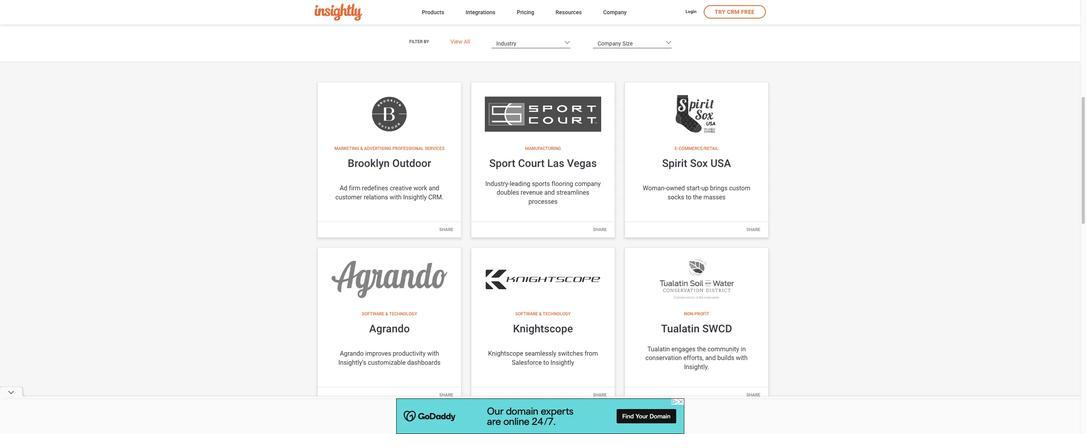 Task type: vqa. For each thing, say whether or not it's contained in the screenshot.
setup
no



Task type: locate. For each thing, give the bounding box(es) containing it.
and up processes
[[545, 189, 555, 197]]

1 horizontal spatial software & technology
[[516, 312, 571, 317]]

builds
[[718, 355, 735, 362]]

knightscope inside "knightscope seamlessly switches from salesforce to insightly"
[[488, 350, 524, 358]]

0 horizontal spatial insightly
[[403, 194, 427, 201]]

0 vertical spatial knightscope
[[513, 323, 573, 336]]

1 software from the left
[[362, 312, 385, 317]]

and up crm.
[[429, 185, 440, 192]]

doubles
[[497, 189, 519, 197]]

with
[[390, 194, 402, 201], [428, 350, 439, 358], [736, 355, 748, 362]]

0 horizontal spatial and
[[429, 185, 440, 192]]

the
[[694, 194, 702, 201], [698, 346, 707, 353]]

1 horizontal spatial with
[[428, 350, 439, 358]]

1 horizontal spatial and
[[545, 189, 555, 197]]

e-
[[675, 146, 679, 151]]

& for agrando
[[386, 312, 388, 317]]

0 horizontal spatial software
[[362, 312, 385, 317]]

0 vertical spatial the
[[694, 194, 702, 201]]

brooklyn outdoor
[[348, 157, 431, 170]]

and
[[429, 185, 440, 192], [545, 189, 555, 197], [706, 355, 716, 362]]

work
[[414, 185, 428, 192]]

community
[[708, 346, 740, 353]]

2 horizontal spatial with
[[736, 355, 748, 362]]

salesforce
[[512, 359, 542, 367]]

agrando improves productivity with insightly's customizable dashboards share
[[339, 350, 454, 398]]

the inside tualatin engages the community in conservation efforts, and builds with insightly. share
[[698, 346, 707, 353]]

insightly down work
[[403, 194, 427, 201]]

view
[[451, 39, 463, 45]]

pricing link
[[517, 7, 535, 18]]

professional
[[393, 146, 424, 151]]

1 vertical spatial knightscope
[[488, 350, 524, 358]]

to inside "knightscope seamlessly switches from salesforce to insightly"
[[544, 359, 549, 367]]

advertising
[[364, 146, 392, 151]]

custom
[[730, 185, 751, 192]]

spirit sox usa image
[[639, 94, 755, 134]]

knightscope for knightscope
[[513, 323, 573, 336]]

filter by
[[410, 39, 429, 44]]

with down in on the right bottom of the page
[[736, 355, 748, 362]]

industry-leading sports flooring company doubles revenue and streamlines processes
[[486, 180, 601, 205]]

software & technology down knightscope image
[[516, 312, 571, 317]]

technology
[[389, 312, 417, 317], [543, 312, 571, 317]]

usa
[[711, 157, 732, 170]]

1 vertical spatial agrando
[[340, 350, 364, 358]]

technology for knightscope
[[543, 312, 571, 317]]

brooklyn outdoor image
[[332, 94, 448, 134]]

1 horizontal spatial technology
[[543, 312, 571, 317]]

share
[[440, 227, 454, 232], [747, 227, 761, 232], [593, 227, 607, 232], [440, 393, 454, 398], [593, 393, 607, 398], [747, 393, 761, 398]]

& down agrando image
[[386, 312, 388, 317]]

the down start- at the top right
[[694, 194, 702, 201]]

with inside ad firm redefines creative work and customer relations with insightly crm.
[[390, 194, 402, 201]]

knightscope up "seamlessly"
[[513, 323, 573, 336]]

software & technology for agrando
[[362, 312, 417, 317]]

0 vertical spatial to
[[686, 194, 692, 201]]

software for knightscope
[[516, 312, 538, 317]]

leading
[[510, 180, 531, 188]]

insightly logo link
[[315, 4, 410, 21]]

& right marketing
[[360, 146, 363, 151]]

software
[[362, 312, 385, 317], [516, 312, 538, 317]]

start-
[[687, 185, 702, 192]]

insightly logo image
[[315, 4, 362, 21]]

and for industry-leading sports flooring company doubles revenue and streamlines processes
[[545, 189, 555, 197]]

0 vertical spatial agrando
[[369, 323, 410, 336]]

and left builds
[[706, 355, 716, 362]]

1 horizontal spatial insightly
[[551, 359, 575, 367]]

agrando up "insightly's"
[[340, 350, 364, 358]]

1 vertical spatial insightly
[[551, 359, 575, 367]]

0 vertical spatial insightly
[[403, 194, 427, 201]]

processes
[[529, 198, 558, 205]]

agrando inside agrando improves productivity with insightly's customizable dashboards share
[[340, 350, 364, 358]]

sport
[[490, 157, 516, 170]]

software & technology
[[362, 312, 417, 317], [516, 312, 571, 317]]

insightly inside "knightscope seamlessly switches from salesforce to insightly"
[[551, 359, 575, 367]]

company link
[[604, 7, 627, 18]]

&
[[360, 146, 363, 151], [386, 312, 388, 317], [539, 312, 542, 317]]

with up dashboards
[[428, 350, 439, 358]]

1 vertical spatial tualatin
[[648, 346, 670, 353]]

0 horizontal spatial agrando
[[340, 350, 364, 358]]

share inside tualatin engages the community in conservation efforts, and builds with insightly. share
[[747, 393, 761, 398]]

and inside tualatin engages the community in conservation efforts, and builds with insightly. share
[[706, 355, 716, 362]]

redefines
[[362, 185, 388, 192]]

1 horizontal spatial &
[[386, 312, 388, 317]]

software down knightscope image
[[516, 312, 538, 317]]

the inside woman-owned start-up brings custom socks to the masses share
[[694, 194, 702, 201]]

sports
[[532, 180, 550, 188]]

technology down agrando image
[[389, 312, 417, 317]]

2 software & technology from the left
[[516, 312, 571, 317]]

& down knightscope image
[[539, 312, 542, 317]]

0 horizontal spatial &
[[360, 146, 363, 151]]

0 horizontal spatial technology
[[389, 312, 417, 317]]

and inside industry-leading sports flooring company doubles revenue and streamlines processes
[[545, 189, 555, 197]]

2 software from the left
[[516, 312, 538, 317]]

software & technology down agrando image
[[362, 312, 417, 317]]

brooklyn
[[348, 157, 390, 170]]

knightscope
[[513, 323, 573, 336], [488, 350, 524, 358]]

2 horizontal spatial &
[[539, 312, 542, 317]]

software down agrando image
[[362, 312, 385, 317]]

spirit sox usa
[[663, 157, 732, 170]]

1 software & technology from the left
[[362, 312, 417, 317]]

technology down knightscope image
[[543, 312, 571, 317]]

resources link
[[556, 7, 582, 18]]

1 horizontal spatial agrando
[[369, 323, 410, 336]]

knightscope up salesforce
[[488, 350, 524, 358]]

2 horizontal spatial and
[[706, 355, 716, 362]]

customer
[[336, 194, 362, 201]]

1 vertical spatial the
[[698, 346, 707, 353]]

agrando up improves
[[369, 323, 410, 336]]

tualatin inside tualatin engages the community in conservation efforts, and builds with insightly. share
[[648, 346, 670, 353]]

integrations link
[[466, 7, 496, 18]]

with inside agrando improves productivity with insightly's customizable dashboards share
[[428, 350, 439, 358]]

1 horizontal spatial to
[[686, 194, 692, 201]]

with down creative
[[390, 194, 402, 201]]

1 horizontal spatial software
[[516, 312, 538, 317]]

insightly
[[403, 194, 427, 201], [551, 359, 575, 367]]

share inside woman-owned start-up brings custom socks to the masses share
[[747, 227, 761, 232]]

non-
[[684, 312, 695, 317]]

1 technology from the left
[[389, 312, 417, 317]]

insightly down switches
[[551, 359, 575, 367]]

to
[[686, 194, 692, 201], [544, 359, 549, 367]]

0 vertical spatial tualatin
[[662, 323, 700, 336]]

tualatin down non-
[[662, 323, 700, 336]]

0 horizontal spatial to
[[544, 359, 549, 367]]

the up efforts,
[[698, 346, 707, 353]]

0 horizontal spatial with
[[390, 194, 402, 201]]

software for agrando
[[362, 312, 385, 317]]

services
[[425, 146, 445, 151]]

1 vertical spatial to
[[544, 359, 549, 367]]

tualatin swcd image
[[639, 260, 755, 299]]

marketing & advertising  professional services
[[335, 146, 445, 151]]

tualatin up conservation
[[648, 346, 670, 353]]

conservation
[[646, 355, 682, 362]]

0 horizontal spatial software & technology
[[362, 312, 417, 317]]

productivity
[[393, 350, 426, 358]]

to down start- at the top right
[[686, 194, 692, 201]]

view all
[[451, 39, 470, 45]]

dashboards
[[408, 359, 441, 367]]

2 technology from the left
[[543, 312, 571, 317]]

to down "seamlessly"
[[544, 359, 549, 367]]



Task type: describe. For each thing, give the bounding box(es) containing it.
commerce/retail
[[679, 146, 719, 151]]

knightscope for knightscope seamlessly switches from salesforce to insightly
[[488, 350, 524, 358]]

marketing
[[335, 146, 359, 151]]

socks
[[668, 194, 685, 201]]

insightly.
[[685, 364, 710, 371]]

up
[[702, 185, 709, 192]]

owned
[[667, 185, 685, 192]]

brings
[[711, 185, 728, 192]]

ad
[[340, 185, 348, 192]]

technology for agrando
[[389, 312, 417, 317]]

integrations
[[466, 9, 496, 15]]

court
[[518, 157, 545, 170]]

with inside tualatin engages the community in conservation efforts, and builds with insightly. share
[[736, 355, 748, 362]]

resources
[[556, 9, 582, 15]]

switches
[[558, 350, 583, 358]]

customizable
[[368, 359, 406, 367]]

knightscope image
[[485, 260, 602, 299]]

industry-
[[486, 180, 510, 188]]

swcd
[[703, 323, 733, 336]]

tualatin for tualatin engages the community in conservation efforts, and builds with insightly. share
[[648, 346, 670, 353]]

improves
[[366, 350, 391, 358]]

& for brooklyn outdoor
[[360, 146, 363, 151]]

login link
[[686, 9, 697, 16]]

share inside agrando improves productivity with insightly's customizable dashboards share
[[440, 393, 454, 398]]

to inside woman-owned start-up brings custom socks to the masses share
[[686, 194, 692, 201]]

revenue
[[521, 189, 543, 197]]

agrando for agrando improves productivity with insightly's customizable dashboards share
[[340, 350, 364, 358]]

engages
[[672, 346, 696, 353]]

pricing
[[517, 9, 535, 15]]

try crm free button
[[704, 5, 766, 19]]

manufacturing
[[526, 146, 561, 151]]

by
[[424, 39, 429, 44]]

try crm free link
[[704, 5, 766, 19]]

company
[[575, 180, 601, 188]]

ad firm redefines creative work and customer relations with insightly crm.
[[336, 185, 444, 201]]

woman-
[[643, 185, 667, 192]]

and for tualatin engages the community in conservation efforts, and builds with insightly. share
[[706, 355, 716, 362]]

non-profit
[[684, 312, 710, 317]]

login
[[686, 9, 697, 14]]

masses
[[704, 194, 726, 201]]

e-commerce/retail
[[675, 146, 719, 151]]

las
[[548, 157, 565, 170]]

vegas
[[567, 157, 597, 170]]

profit
[[695, 312, 710, 317]]

insightly inside ad firm redefines creative work and customer relations with insightly crm.
[[403, 194, 427, 201]]

products
[[422, 9, 445, 15]]

company
[[604, 9, 627, 15]]

efforts,
[[684, 355, 704, 362]]

in
[[741, 346, 746, 353]]

try crm free
[[715, 9, 755, 15]]

sport court las vegas
[[490, 157, 597, 170]]

relations
[[364, 194, 388, 201]]

& for knightscope
[[539, 312, 542, 317]]

sport court las vegas image
[[485, 94, 602, 134]]

free
[[742, 9, 755, 15]]

woman-owned start-up brings custom socks to the masses share
[[643, 185, 761, 232]]

tualatin swcd
[[662, 323, 733, 336]]

agrando for agrando
[[369, 323, 410, 336]]

all
[[464, 39, 470, 45]]

tualatin for tualatin swcd
[[662, 323, 700, 336]]

and inside ad firm redefines creative work and customer relations with insightly crm.
[[429, 185, 440, 192]]

insightly's
[[339, 359, 367, 367]]

crm.
[[429, 194, 444, 201]]

software & technology for knightscope
[[516, 312, 571, 317]]

outdoor
[[393, 157, 431, 170]]

firm
[[349, 185, 361, 192]]

crm
[[728, 9, 740, 15]]

tualatin engages the community in conservation efforts, and builds with insightly. share
[[646, 346, 761, 398]]

from
[[585, 350, 598, 358]]

try
[[715, 9, 726, 15]]

agrando image
[[332, 260, 448, 299]]

seamlessly
[[525, 350, 557, 358]]

creative
[[390, 185, 412, 192]]

spirit
[[663, 157, 688, 170]]

knightscope seamlessly switches from salesforce to insightly
[[488, 350, 598, 367]]

filter
[[410, 39, 423, 44]]

streamlines
[[557, 189, 590, 197]]

sox
[[691, 157, 708, 170]]

products link
[[422, 7, 445, 18]]

flooring
[[552, 180, 574, 188]]



